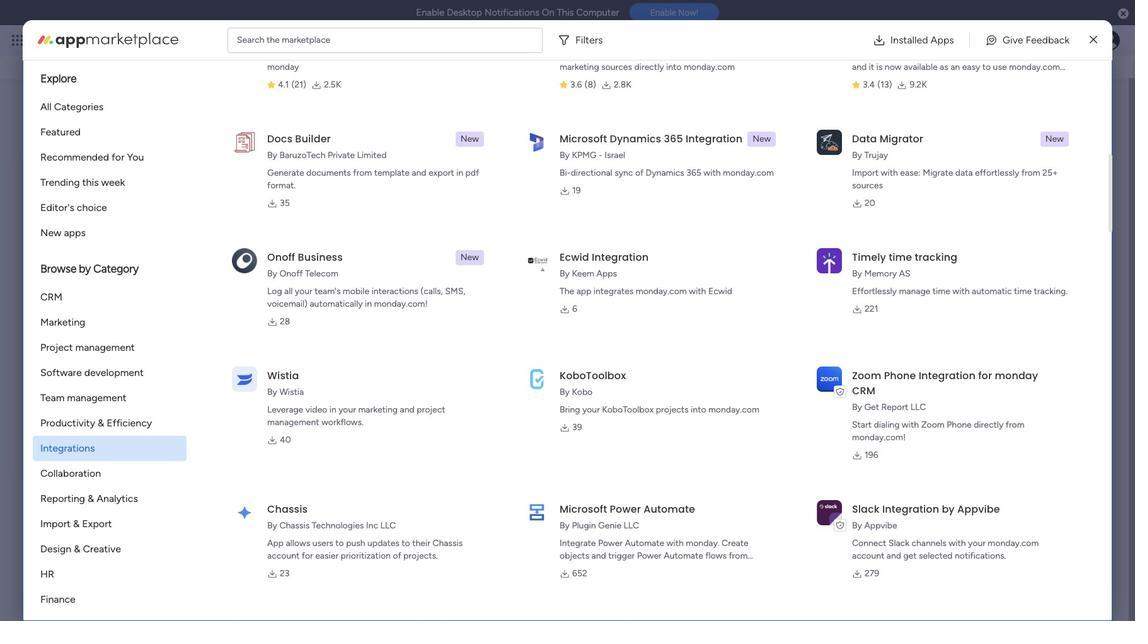Task type: describe. For each thing, give the bounding box(es) containing it.
your inside log all your team's mobile interactions (calls, sms, voicemail) automatically in monday.com!
[[295, 286, 312, 297]]

marketing
[[40, 316, 85, 328]]

new for docs builder
[[461, 134, 479, 144]]

sources inside import with ease: migrate data effortlessly from 25+ sources
[[852, 180, 883, 191]]

0 vertical spatial wistia
[[267, 369, 299, 383]]

1 vertical spatial app
[[577, 286, 592, 297]]

1 vertical spatial chassis
[[279, 521, 310, 531]]

builder
[[295, 132, 331, 146]]

app logo image for bi-directional sync of dynamics 365 with monday.com
[[524, 130, 550, 155]]

docusign is the world's #1 way to sign electronically and it is now available as an easy to use monday.com app
[[852, 49, 1060, 85]]

enable now!
[[650, 8, 698, 18]]

from inside generate documents from template and export in pdf format.
[[353, 168, 372, 178]]

1 horizontal spatial ecwid
[[708, 286, 732, 297]]

get
[[864, 402, 879, 413]]

as
[[899, 269, 911, 279]]

and inside leverage video in your marketing and project management workflows.
[[400, 405, 415, 415]]

2 work management > main workspace from the left
[[281, 253, 428, 264]]

quick search button
[[1013, 43, 1104, 68]]

in inside generate documents from template and export in pdf format.
[[456, 168, 463, 178]]

slack inside connect slack channels with your monday.com account and get selected notifications.
[[889, 538, 910, 549]]

search everything image
[[1028, 34, 1041, 47]]

by up log
[[267, 269, 277, 279]]

1 horizontal spatial time
[[933, 286, 950, 297]]

ecwid inside ecwid integration by keem apps
[[560, 250, 589, 265]]

create, track & manage quickbooks records directly in monday
[[267, 49, 482, 72]]

import with ease: migrate data effortlessly from 25+ sources
[[852, 168, 1058, 191]]

inspired
[[969, 282, 1005, 294]]

finance
[[40, 594, 76, 606]]

1 > from the left
[[147, 253, 153, 264]]

0 horizontal spatial search
[[237, 34, 264, 45]]

app logo image for import with ease: migrate data effortlessly from 25+ sources
[[817, 130, 842, 155]]

to left push
[[336, 538, 344, 549]]

1 horizontal spatial is
[[893, 49, 899, 60]]

effortlessly
[[975, 168, 1019, 178]]

by inside wistia by wistia
[[267, 387, 277, 398]]

the inside docusign is the world's #1 way to sign electronically and it is now available as an easy to use monday.com app
[[901, 49, 914, 60]]

of inside app allows users to push updates to their chassis account for easier prioritization of projects.
[[393, 551, 401, 562]]

221
[[865, 304, 878, 315]]

your inside supermetrics automatically pulls data from your marketing sources directly into monday.com
[[731, 49, 749, 60]]

management up 'telecom'
[[302, 253, 354, 264]]

& for reporting & analytics
[[88, 493, 94, 505]]

workspace for first component image
[[176, 253, 219, 264]]

by down data
[[852, 150, 862, 161]]

automate for integrate
[[625, 538, 664, 549]]

give feedback
[[1003, 34, 1070, 46]]

your down apps marketplace image
[[95, 56, 116, 68]]

editor's choice
[[40, 202, 107, 214]]

0 vertical spatial get
[[951, 282, 967, 294]]

import & export
[[40, 518, 112, 530]]

v2 user feedback image
[[925, 49, 934, 63]]

slack inside slack integration by appvibe by appvibe
[[852, 502, 880, 517]]

microsoft power automate by plugin genie llc
[[560, 502, 695, 531]]

roy
[[103, 345, 119, 356]]

see
[[220, 35, 236, 45]]

0 horizontal spatial main
[[100, 514, 125, 527]]

by inside ecwid integration by keem apps
[[560, 269, 570, 279]]

1 vertical spatial onoff
[[279, 269, 303, 279]]

0 horizontal spatial for
[[112, 151, 125, 163]]

report
[[882, 402, 908, 413]]

management up 'quickly access your recent boards, inbox and workspaces'
[[127, 33, 196, 47]]

0 horizontal spatial is
[[877, 62, 883, 72]]

recently
[[58, 105, 104, 119]]

onoff business
[[267, 250, 343, 265]]

9.2k
[[910, 79, 927, 90]]

& for productivity & efficiency
[[98, 417, 104, 429]]

you
[[127, 151, 144, 163]]

zoom inside start dialing with zoom phone directly from monday.com!
[[921, 420, 945, 431]]

in inside leverage video in your marketing and project management workflows.
[[329, 405, 336, 415]]

microsoft for microsoft dynamics 365 integration
[[560, 132, 607, 146]]

monday work management
[[56, 33, 196, 47]]

0 vertical spatial of
[[635, 168, 644, 178]]

log all your team's mobile interactions (calls, sms, voicemail) automatically in monday.com!
[[267, 286, 465, 310]]

updates
[[368, 538, 400, 549]]

0 vertical spatial by
[[79, 262, 91, 276]]

an
[[951, 62, 960, 72]]

selected
[[919, 551, 953, 562]]

limited
[[357, 150, 387, 161]]

slack integration by appvibe by appvibe
[[852, 502, 1000, 531]]

lottie animation element
[[558, 32, 912, 80]]

(13)
[[878, 79, 892, 90]]

component image inside work management > main workspace link
[[265, 252, 277, 263]]

filters
[[576, 34, 603, 46]]

& for learn & get inspired
[[942, 282, 949, 294]]

from inside start dialing with zoom phone directly from monday.com!
[[1006, 420, 1025, 431]]

project
[[40, 342, 73, 354]]

by inside chassis by chassis technologies inc llc
[[267, 521, 277, 531]]

trending
[[40, 177, 80, 188]]

center
[[986, 379, 1012, 389]]

by inside timely time tracking by memory as
[[852, 269, 862, 279]]

effortlessly manage time with automatic time tracking.
[[852, 286, 1068, 297]]

integration inside ecwid integration by keem apps
[[592, 250, 649, 265]]

4.1 (21)
[[278, 79, 306, 90]]

categories
[[54, 101, 104, 113]]

migrate
[[923, 168, 953, 178]]

to right 'way'
[[976, 49, 984, 60]]

create,
[[267, 49, 296, 60]]

marketing inside supermetrics automatically pulls data from your marketing sources directly into monday.com
[[560, 62, 599, 72]]

management inside leverage video in your marketing and project management workflows.
[[267, 417, 319, 428]]

by inside slack integration by appvibe by appvibe
[[942, 502, 955, 517]]

integration up bi-directional sync of dynamics 365 with monday.com
[[686, 132, 743, 146]]

plugin
[[572, 521, 596, 531]]

invite members image
[[969, 34, 982, 47]]

monday.com! inside start dialing with zoom phone directly from monday.com!
[[852, 432, 906, 443]]

1 vertical spatial appvibe
[[864, 521, 897, 531]]

design & creative
[[40, 543, 121, 555]]

give feedback
[[939, 50, 1000, 61]]

flows
[[706, 551, 727, 562]]

import for import with ease: migrate data effortlessly from 25+ sources
[[852, 168, 879, 178]]

see plans button
[[203, 31, 264, 50]]

app allows users to push updates to their chassis account for easier prioritization of projects.
[[267, 538, 463, 562]]

enable now! button
[[630, 3, 719, 22]]

users
[[312, 538, 333, 549]]

feedback
[[1026, 34, 1070, 46]]

monday.com inside supermetrics automatically pulls data from your marketing sources directly into monday.com
[[684, 62, 735, 72]]

and down see
[[214, 56, 231, 68]]

with inside "integrate power automate with monday. create objects and trigger power automate flows from events."
[[667, 538, 684, 549]]

automatically inside supermetrics automatically pulls data from your marketing sources directly into monday.com
[[615, 49, 668, 60]]

2.8k
[[614, 79, 631, 90]]

2 horizontal spatial time
[[1014, 286, 1032, 297]]

help
[[964, 379, 983, 389]]

0 horizontal spatial monday
[[56, 33, 99, 47]]

power for microsoft
[[610, 502, 641, 517]]

integrate power automate with monday. create objects and trigger power automate flows from events.
[[560, 538, 749, 574]]

timely
[[852, 250, 886, 265]]

data migrator
[[852, 132, 923, 146]]

manage inside create, track & manage quickbooks records directly in monday
[[328, 49, 360, 60]]

development
[[84, 367, 144, 379]]

channels
[[912, 538, 947, 549]]

from inside "integrate power automate with monday. create objects and trigger power automate flows from events."
[[729, 551, 748, 562]]

inbox image
[[942, 34, 954, 47]]

0 horizontal spatial work
[[72, 253, 91, 264]]

invite button
[[822, 404, 854, 424]]

all
[[40, 101, 52, 113]]

give for give feedback
[[939, 50, 959, 61]]

1 vertical spatial 365
[[687, 168, 702, 178]]

app logo image for bring your kobotoolbox projects into monday.com
[[524, 367, 550, 392]]

monday inside create, track & manage quickbooks records directly in monday
[[267, 62, 299, 72]]

editor's
[[40, 202, 74, 214]]

easy
[[962, 62, 980, 72]]

0 vertical spatial crm
[[40, 291, 62, 303]]

new for onoff business
[[461, 252, 479, 263]]

keem
[[572, 269, 594, 279]]

0 vertical spatial chassis
[[267, 502, 308, 517]]

their
[[412, 538, 430, 549]]

app
[[267, 538, 284, 549]]

and inside docusign is the world's #1 way to sign electronically and it is now available as an easy to use monday.com app
[[852, 62, 867, 72]]

apps marketplace image
[[38, 32, 178, 48]]

new for microsoft dynamics 365 integration
[[753, 134, 771, 144]]

monday.com! inside log all your team's mobile interactions (calls, sms, voicemail) automatically in monday.com!
[[374, 299, 428, 310]]

collaboration
[[40, 468, 101, 480]]

1 horizontal spatial work
[[102, 33, 125, 47]]

integration inside the zoom phone integration for monday crm by get report llc
[[919, 369, 976, 383]]

and left start
[[240, 408, 257, 420]]

to left their
[[402, 538, 410, 549]]

with inside start dialing with zoom phone directly from monday.com!
[[902, 420, 919, 431]]

invite for invite your teammates and start collaborating
[[136, 408, 161, 420]]

llc inside the zoom phone integration for monday crm by get report llc
[[911, 402, 926, 413]]

project
[[417, 405, 445, 415]]

2 horizontal spatial main
[[364, 253, 383, 264]]

get inside connect slack channels with your monday.com account and get selected notifications.
[[904, 551, 917, 562]]

by kpmg - israel
[[560, 150, 625, 161]]

browse by category
[[40, 262, 139, 276]]

management down notes at the top of the page
[[93, 253, 145, 264]]

data
[[852, 132, 877, 146]]

import for import & export
[[40, 518, 71, 530]]

workspace for component image within the work management > main workspace link
[[385, 253, 428, 264]]

workspace image
[[61, 513, 91, 543]]

to down feedback
[[983, 62, 991, 72]]

app logo image for leverage video in your marketing and project management workflows.
[[232, 367, 257, 392]]

automate for microsoft
[[644, 502, 695, 517]]

the app integrates monday.com with ecwid
[[560, 286, 732, 297]]

196
[[865, 450, 878, 461]]

apps inside button
[[931, 34, 954, 46]]

from inside import with ease: migrate data effortlessly from 25+ sources
[[1022, 168, 1041, 178]]

1 horizontal spatial main
[[155, 253, 174, 264]]

zoom phone integration for monday crm by get report llc
[[852, 369, 1038, 413]]

from inside supermetrics automatically pulls data from your marketing sources directly into monday.com
[[710, 49, 729, 60]]

automatically inside log all your team's mobile interactions (calls, sms, voicemail) automatically in monday.com!
[[310, 299, 363, 310]]

0 vertical spatial dynamics
[[610, 132, 661, 146]]

add to favorites image
[[222, 232, 235, 245]]

sync
[[615, 168, 633, 178]]

mobile
[[343, 286, 369, 297]]

with inside import with ease: migrate data effortlessly from 25+ sources
[[881, 168, 898, 178]]

efficiency
[[107, 417, 152, 429]]

sign
[[987, 49, 1003, 60]]

by down "docs"
[[267, 150, 277, 161]]

team's
[[315, 286, 341, 297]]

app logo image for app allows users to push updates to their chassis account for easier prioritization of projects.
[[232, 500, 257, 526]]

quickbooks
[[362, 49, 409, 60]]

39
[[572, 422, 582, 433]]

microsoft for microsoft power automate by plugin genie llc
[[560, 502, 607, 517]]

power for integrate
[[598, 538, 623, 549]]

data inside supermetrics automatically pulls data from your marketing sources directly into monday.com
[[690, 49, 708, 60]]

& for import & export
[[73, 518, 80, 530]]

invite for invite
[[827, 408, 849, 419]]

2 horizontal spatial work
[[281, 253, 300, 264]]

apps inside ecwid integration by keem apps
[[597, 269, 617, 279]]



Task type: vqa. For each thing, say whether or not it's contained in the screenshot.
-
yes



Task type: locate. For each thing, give the bounding box(es) containing it.
1 vertical spatial import
[[40, 518, 71, 530]]

0 vertical spatial import
[[852, 168, 879, 178]]

microsoft inside "microsoft power automate by plugin genie llc"
[[560, 502, 607, 517]]

account inside connect slack channels with your monday.com account and get selected notifications.
[[852, 551, 885, 562]]

monday.com inside docusign is the world's #1 way to sign electronically and it is now available as an easy to use monday.com app
[[1009, 62, 1060, 72]]

0 horizontal spatial appvibe
[[864, 521, 897, 531]]

1 work management > main workspace from the left
[[72, 253, 219, 264]]

1 horizontal spatial crm
[[852, 384, 876, 398]]

1 horizontal spatial for
[[302, 551, 313, 562]]

no
[[761, 408, 773, 419]]

chassis
[[267, 502, 308, 517], [279, 521, 310, 531], [433, 538, 463, 549]]

0 vertical spatial give
[[1003, 34, 1023, 46]]

by inside slack integration by appvibe by appvibe
[[852, 521, 862, 531]]

app logo image
[[232, 130, 257, 155], [524, 130, 550, 155], [817, 130, 842, 155], [817, 248, 842, 273], [232, 248, 257, 273], [524, 248, 550, 273], [232, 367, 257, 392], [524, 367, 550, 392], [817, 367, 842, 392], [232, 500, 257, 526], [524, 500, 550, 526], [817, 500, 842, 525]]

of right sync at the right top of the page
[[635, 168, 644, 178]]

1 image
[[951, 26, 963, 40]]

by up "bi-"
[[560, 150, 570, 161]]

0 vertical spatial data
[[690, 49, 708, 60]]

close recently visited image
[[40, 105, 55, 120]]

world's
[[916, 49, 944, 60]]

automate down monday.
[[664, 551, 703, 562]]

2 vertical spatial power
[[637, 551, 662, 562]]

time up as
[[889, 250, 912, 265]]

& down "my workspaces" at the bottom
[[88, 493, 94, 505]]

> right category
[[147, 253, 153, 264]]

1 vertical spatial phone
[[947, 420, 972, 431]]

choice
[[77, 202, 107, 214]]

1 horizontal spatial by
[[942, 502, 955, 517]]

chassis inside app allows users to push updates to their chassis account for easier prioritization of projects.
[[433, 538, 463, 549]]

video
[[306, 405, 327, 415]]

0 vertical spatial for
[[112, 151, 125, 163]]

1 horizontal spatial import
[[852, 168, 879, 178]]

this
[[557, 7, 574, 18]]

1 horizontal spatial enable
[[650, 8, 676, 18]]

give up the v2 bolt switch icon
[[1003, 34, 1023, 46]]

7
[[850, 352, 855, 364]]

0 vertical spatial monday.com!
[[374, 299, 428, 310]]

enable inside button
[[650, 8, 676, 18]]

easier
[[315, 551, 339, 562]]

1 vertical spatial of
[[393, 551, 401, 562]]

from left 25+
[[1022, 168, 1041, 178]]

1 vertical spatial apps
[[597, 269, 617, 279]]

0 vertical spatial the
[[267, 34, 280, 45]]

timely time tracking by memory as
[[852, 250, 958, 279]]

projects.
[[403, 551, 438, 562]]

0 horizontal spatial workspaces
[[77, 476, 139, 490]]

(8)
[[585, 79, 596, 90]]

1 vertical spatial microsoft
[[560, 502, 607, 517]]

0 horizontal spatial get
[[904, 551, 917, 562]]

in inside log all your team's mobile interactions (calls, sms, voicemail) automatically in monday.com!
[[365, 299, 372, 310]]

phone up report
[[884, 369, 916, 383]]

v2 bolt switch image
[[1023, 49, 1031, 63]]

app left (13)
[[852, 74, 867, 85]]

and inside "integrate power automate with monday. create objects and trigger power automate flows from events."
[[592, 551, 606, 562]]

>
[[147, 253, 153, 264], [357, 253, 362, 264]]

business
[[298, 250, 343, 265]]

from down create
[[729, 551, 748, 562]]

time left tracking.
[[1014, 286, 1032, 297]]

1 horizontal spatial data
[[956, 168, 973, 178]]

records
[[411, 49, 441, 60]]

and left "export"
[[412, 168, 426, 178]]

1 horizontal spatial search
[[1062, 49, 1094, 61]]

main right category
[[155, 253, 174, 264]]

phone down the zoom phone integration for monday crm by get report llc
[[947, 420, 972, 431]]

recently visited
[[58, 105, 142, 119]]

1 vertical spatial monday.com!
[[852, 432, 906, 443]]

652
[[572, 569, 587, 579]]

-
[[599, 150, 602, 161]]

1 microsoft from the top
[[560, 132, 607, 146]]

1 vertical spatial give
[[939, 50, 959, 61]]

1 vertical spatial dynamics
[[646, 168, 684, 178]]

llc right report
[[911, 402, 926, 413]]

monday up access
[[56, 33, 99, 47]]

give
[[1003, 34, 1023, 46], [939, 50, 959, 61]]

and
[[214, 56, 231, 68], [852, 62, 867, 72], [412, 168, 426, 178], [400, 405, 415, 415], [240, 408, 257, 420], [592, 551, 606, 562], [887, 551, 901, 562]]

app right the on the top
[[577, 286, 592, 297]]

app inside docusign is the world's #1 way to sign electronically and it is now available as an easy to use monday.com app
[[852, 74, 867, 85]]

2 vertical spatial directly
[[974, 420, 1004, 431]]

no thanks
[[761, 408, 802, 419]]

1 vertical spatial wistia
[[279, 387, 304, 398]]

trujay
[[864, 150, 888, 161]]

2 horizontal spatial directly
[[974, 420, 1004, 431]]

by inside the zoom phone integration for monday crm by get report llc
[[852, 402, 862, 413]]

roy mann image
[[70, 345, 95, 371]]

integration left center
[[919, 369, 976, 383]]

dynamics down the microsoft dynamics 365 integration
[[646, 168, 684, 178]]

2 horizontal spatial monday
[[995, 369, 1038, 383]]

28
[[280, 316, 290, 327]]

app logo image for effortlessly manage time with automatic time tracking.
[[817, 248, 842, 273]]

1 vertical spatial get
[[904, 551, 917, 562]]

1 component image from the left
[[56, 252, 67, 263]]

integration up channels
[[882, 502, 939, 517]]

0 horizontal spatial slack
[[852, 502, 880, 517]]

analytics
[[97, 493, 138, 505]]

account down connect
[[852, 551, 885, 562]]

now!
[[678, 8, 698, 18]]

teammates
[[186, 408, 237, 420]]

give inside button
[[1003, 34, 1023, 46]]

your inside connect slack channels with your monday.com account and get selected notifications.
[[968, 538, 986, 549]]

0 horizontal spatial manage
[[328, 49, 360, 60]]

0 horizontal spatial directly
[[443, 49, 473, 60]]

management up productivity & efficiency in the left of the page
[[67, 392, 126, 404]]

sources inside supermetrics automatically pulls data from your marketing sources directly into monday.com
[[601, 62, 632, 72]]

integrates
[[594, 286, 634, 297]]

apps up #1
[[931, 34, 954, 46]]

2 horizontal spatial for
[[978, 369, 992, 383]]

power inside "microsoft power automate by plugin genie llc"
[[610, 502, 641, 517]]

2 > from the left
[[357, 253, 362, 264]]

llc right genie
[[624, 521, 639, 531]]

bring your kobotoolbox projects into monday.com
[[560, 405, 760, 415]]

zoom down 7
[[852, 369, 881, 383]]

in up 'workflows.'
[[329, 405, 336, 415]]

as
[[940, 62, 949, 72]]

& right the learn
[[942, 282, 949, 294]]

enable desktop notifications on this computer
[[416, 7, 619, 18]]

0 vertical spatial marketing
[[560, 62, 599, 72]]

integrate
[[560, 538, 596, 549]]

automatically up 2.8k at the top of page
[[615, 49, 668, 60]]

automatically down team's
[[310, 299, 363, 310]]

apps
[[931, 34, 954, 46], [597, 269, 617, 279]]

boards,
[[150, 56, 184, 68]]

0 horizontal spatial component image
[[56, 252, 67, 263]]

llc inside chassis by chassis technologies inc llc
[[380, 521, 396, 531]]

1 vertical spatial is
[[877, 62, 883, 72]]

0 vertical spatial automatically
[[615, 49, 668, 60]]

onoff
[[267, 250, 295, 265], [279, 269, 303, 279]]

0 vertical spatial is
[[893, 49, 899, 60]]

connect slack channels with your monday.com account and get selected notifications.
[[852, 538, 1039, 562]]

for inside the zoom phone integration for monday crm by get report llc
[[978, 369, 992, 383]]

import inside import with ease: migrate data effortlessly from 25+ sources
[[852, 168, 879, 178]]

directly
[[443, 49, 473, 60], [634, 62, 664, 72], [974, 420, 1004, 431]]

templates image image
[[926, 100, 1092, 187]]

1 vertical spatial zoom
[[921, 420, 945, 431]]

from down limited
[[353, 168, 372, 178]]

invite your teammates and start collaborating
[[136, 408, 342, 420]]

pulls
[[670, 49, 688, 60]]

0 vertical spatial phone
[[884, 369, 916, 383]]

app logo image for log all your team's mobile interactions (calls, sms, voicemail) automatically in monday.com!
[[232, 248, 257, 273]]

your left teammates
[[163, 408, 184, 420]]

and inside connect slack channels with your monday.com account and get selected notifications.
[[887, 551, 901, 562]]

onoff up 'all'
[[279, 269, 303, 279]]

directly inside create, track & manage quickbooks records directly in monday
[[443, 49, 473, 60]]

by up start
[[267, 387, 277, 398]]

crm inside the zoom phone integration for monday crm by get report llc
[[852, 384, 876, 398]]

ease:
[[900, 168, 921, 178]]

2 vertical spatial for
[[302, 551, 313, 562]]

all categories
[[40, 101, 104, 113]]

into right "projects"
[[691, 405, 706, 415]]

enable for enable now!
[[650, 8, 676, 18]]

software development
[[40, 367, 144, 379]]

team
[[40, 392, 65, 404]]

0 vertical spatial monday
[[56, 33, 99, 47]]

by up the on the top
[[560, 269, 570, 279]]

0 horizontal spatial give
[[939, 50, 959, 61]]

1 horizontal spatial app
[[852, 74, 867, 85]]

phone inside the zoom phone integration for monday crm by get report llc
[[884, 369, 916, 383]]

get
[[951, 282, 967, 294], [904, 551, 917, 562]]

1 horizontal spatial into
[[691, 405, 706, 415]]

management up development
[[75, 342, 135, 354]]

zoom down the zoom phone integration for monday crm by get report llc
[[921, 420, 945, 431]]

main up mobile
[[364, 253, 383, 264]]

search down help icon
[[1062, 49, 1094, 61]]

& right design at left bottom
[[74, 543, 80, 555]]

work up by onoff telecom
[[281, 253, 300, 264]]

0 horizontal spatial invite
[[136, 408, 161, 420]]

dialing
[[874, 420, 900, 431]]

component image
[[56, 252, 67, 263], [265, 252, 277, 263]]

into
[[666, 62, 682, 72], [691, 405, 706, 415]]

workspace
[[176, 253, 219, 264], [385, 253, 428, 264], [127, 514, 182, 527]]

export
[[429, 168, 454, 178]]

collaborating
[[283, 408, 342, 420]]

import up design at left bottom
[[40, 518, 71, 530]]

the down installed at right
[[901, 49, 914, 60]]

notifications image
[[914, 34, 927, 47]]

from right pulls
[[710, 49, 729, 60]]

kendall parks image
[[1100, 30, 1120, 50]]

help image
[[1056, 34, 1068, 47]]

power up trigger
[[598, 538, 623, 549]]

0 vertical spatial kobotoolbox
[[560, 369, 626, 383]]

roy mann
[[103, 345, 145, 356]]

1 vertical spatial the
[[901, 49, 914, 60]]

sources up 2.8k at the top of page
[[601, 62, 632, 72]]

0 vertical spatial sources
[[601, 62, 632, 72]]

monday.com! down interactions
[[374, 299, 428, 310]]

monday right help
[[995, 369, 1038, 383]]

automate inside "microsoft power automate by plugin genie llc"
[[644, 502, 695, 517]]

your up notifications.
[[968, 538, 986, 549]]

featured
[[40, 126, 81, 138]]

0 horizontal spatial work management > main workspace
[[72, 253, 219, 264]]

2 account from the left
[[852, 551, 885, 562]]

1 horizontal spatial component image
[[265, 252, 277, 263]]

power up genie
[[610, 502, 641, 517]]

of down updates
[[393, 551, 401, 562]]

invite left get
[[827, 408, 849, 419]]

quickly
[[25, 56, 59, 68]]

0 horizontal spatial by
[[79, 262, 91, 276]]

work down notes at the top of the page
[[72, 253, 91, 264]]

dynamics up israel
[[610, 132, 661, 146]]

computer
[[576, 7, 619, 18]]

integration up integrates
[[592, 250, 649, 265]]

invite inside button
[[827, 408, 849, 419]]

and inside generate documents from template and export in pdf format.
[[412, 168, 426, 178]]

leverage
[[267, 405, 303, 415]]

from
[[710, 49, 729, 60], [353, 168, 372, 178], [1022, 168, 1041, 178], [1006, 420, 1025, 431], [729, 551, 748, 562]]

phone
[[884, 369, 916, 383], [947, 420, 972, 431]]

0 horizontal spatial account
[[267, 551, 300, 562]]

0 horizontal spatial automatically
[[310, 299, 363, 310]]

power
[[610, 502, 641, 517], [598, 538, 623, 549], [637, 551, 662, 562]]

your right pulls
[[731, 49, 749, 60]]

0 vertical spatial appvibe
[[958, 502, 1000, 517]]

in down desktop
[[475, 49, 482, 60]]

documents
[[306, 168, 351, 178]]

by up channels
[[942, 502, 955, 517]]

work up "recent"
[[102, 33, 125, 47]]

by inside "microsoft power automate by plugin genie llc"
[[560, 521, 570, 531]]

monday.com inside connect slack channels with your monday.com account and get selected notifications.
[[988, 538, 1039, 549]]

2 vertical spatial automate
[[664, 551, 703, 562]]

1 vertical spatial kobotoolbox
[[602, 405, 654, 415]]

start dialing with zoom phone directly from monday.com!
[[852, 420, 1025, 443]]

0 horizontal spatial llc
[[380, 521, 396, 531]]

data right the migrate
[[956, 168, 973, 178]]

1 horizontal spatial work management > main workspace
[[281, 253, 428, 264]]

directly inside supermetrics automatically pulls data from your marketing sources directly into monday.com
[[634, 62, 664, 72]]

directly inside start dialing with zoom phone directly from monday.com!
[[974, 420, 1004, 431]]

(21)
[[291, 79, 306, 90]]

0 horizontal spatial sources
[[601, 62, 632, 72]]

0 horizontal spatial monday.com!
[[374, 299, 428, 310]]

& for design & creative
[[74, 543, 80, 555]]

help center element
[[915, 366, 1104, 416]]

manage up "2.5k"
[[328, 49, 360, 60]]

automate up monday.
[[644, 502, 695, 517]]

creative
[[83, 543, 121, 555]]

1 vertical spatial crm
[[852, 384, 876, 398]]

learn
[[915, 282, 940, 294]]

private board image
[[56, 232, 70, 246]]

allows
[[286, 538, 310, 549]]

0 vertical spatial microsoft
[[560, 132, 607, 146]]

recent
[[118, 56, 148, 68]]

directly right records
[[443, 49, 473, 60]]

close my workspaces image
[[40, 475, 55, 490]]

app logo image for integrate power automate with monday. create objects and trigger power automate flows from events.
[[524, 500, 550, 526]]

new for data migrator
[[1046, 134, 1064, 144]]

hr
[[40, 569, 54, 581]]

give for give feedback
[[1003, 34, 1023, 46]]

inc
[[366, 521, 378, 531]]

& inside create, track & manage quickbooks records directly in monday
[[320, 49, 326, 60]]

enable left now!
[[650, 8, 676, 18]]

llc inside "microsoft power automate by plugin genie llc"
[[624, 521, 639, 531]]

notifications
[[485, 7, 540, 18]]

365 up bi-directional sync of dynamics 365 with monday.com
[[664, 132, 683, 146]]

log
[[267, 286, 282, 297]]

marketing up 'workflows.'
[[358, 405, 398, 415]]

data inside import with ease: migrate data effortlessly from 25+ sources
[[956, 168, 973, 178]]

1 horizontal spatial automatically
[[615, 49, 668, 60]]

main
[[155, 253, 174, 264], [364, 253, 383, 264], [100, 514, 125, 527]]

kobotoolbox
[[560, 369, 626, 383], [602, 405, 654, 415]]

365 down the microsoft dynamics 365 integration
[[687, 168, 702, 178]]

1 horizontal spatial appvibe
[[958, 502, 1000, 517]]

quick search results list box
[[40, 120, 884, 287]]

and left selected
[[887, 551, 901, 562]]

in left "pdf"
[[456, 168, 463, 178]]

electronically
[[1005, 49, 1058, 60]]

2 microsoft from the top
[[560, 502, 607, 517]]

0 horizontal spatial 365
[[664, 132, 683, 146]]

plans
[[238, 35, 259, 45]]

1 horizontal spatial get
[[951, 282, 967, 294]]

your up 'workflows.'
[[339, 405, 356, 415]]

for
[[112, 151, 125, 163], [978, 369, 992, 383], [302, 551, 313, 562]]

template
[[374, 168, 410, 178]]

with inside connect slack channels with your monday.com account and get selected notifications.
[[949, 538, 966, 549]]

for inside app allows users to push updates to their chassis account for easier prioritization of projects.
[[302, 551, 313, 562]]

0 vertical spatial workspaces
[[233, 56, 287, 68]]

your right 'all'
[[295, 286, 312, 297]]

1 horizontal spatial account
[[852, 551, 885, 562]]

dapulse close image
[[1118, 8, 1129, 20]]

monday.com! down dialing
[[852, 432, 906, 443]]

management down leverage
[[267, 417, 319, 428]]

account inside app allows users to push updates to their chassis account for easier prioritization of projects.
[[267, 551, 300, 562]]

apps image
[[997, 34, 1010, 47]]

recommended for you
[[40, 151, 144, 163]]

your down kobo
[[582, 405, 600, 415]]

& left the efficiency in the left of the page
[[98, 417, 104, 429]]

slack up connect
[[852, 502, 880, 517]]

bi-directional sync of dynamics 365 with monday.com
[[560, 168, 774, 178]]

0 vertical spatial 365
[[664, 132, 683, 146]]

category
[[93, 262, 139, 276]]

docs
[[267, 132, 293, 146]]

0 horizontal spatial marketing
[[358, 405, 398, 415]]

in inside create, track & manage quickbooks records directly in monday
[[475, 49, 482, 60]]

0 vertical spatial apps
[[931, 34, 954, 46]]

enable for enable desktop notifications on this computer
[[416, 7, 445, 18]]

1 vertical spatial ecwid
[[708, 286, 732, 297]]

1 vertical spatial into
[[691, 405, 706, 415]]

explore
[[40, 72, 77, 86]]

0 vertical spatial onoff
[[267, 250, 295, 265]]

crm up get
[[852, 384, 876, 398]]

give feedback link
[[975, 27, 1080, 53]]

crm up marketing at the bottom of page
[[40, 291, 62, 303]]

select product image
[[11, 34, 24, 47]]

1 account from the left
[[267, 551, 300, 562]]

1 horizontal spatial invite
[[827, 408, 849, 419]]

0 horizontal spatial time
[[889, 250, 912, 265]]

1 vertical spatial search
[[1062, 49, 1094, 61]]

& right track
[[320, 49, 326, 60]]

team management
[[40, 392, 126, 404]]

into inside supermetrics automatically pulls data from your marketing sources directly into monday.com
[[666, 62, 682, 72]]

apps up integrates
[[597, 269, 617, 279]]

1 vertical spatial workspaces
[[77, 476, 139, 490]]

search right see
[[237, 34, 264, 45]]

phone inside start dialing with zoom phone directly from monday.com!
[[947, 420, 972, 431]]

kobotoolbox up kobo
[[560, 369, 626, 383]]

the
[[560, 286, 574, 297]]

events.
[[560, 564, 588, 574]]

dapulse x slim image
[[1090, 32, 1097, 48]]

marketing inside leverage video in your marketing and project management workflows.
[[358, 405, 398, 415]]

0 horizontal spatial apps
[[597, 269, 617, 279]]

1 horizontal spatial zoom
[[921, 420, 945, 431]]

integration inside slack integration by appvibe by appvibe
[[882, 502, 939, 517]]

your inside leverage video in your marketing and project management workflows.
[[339, 405, 356, 415]]

appvibe up notifications.
[[958, 502, 1000, 517]]

1 horizontal spatial manage
[[899, 286, 931, 297]]

work management > main workspace up mobile
[[281, 253, 428, 264]]

llc right inc
[[380, 521, 396, 531]]

enable left desktop
[[416, 7, 445, 18]]

no thanks button
[[756, 404, 807, 424]]

zoom inside the zoom phone integration for monday crm by get report llc
[[852, 369, 881, 383]]

0 horizontal spatial the
[[267, 34, 280, 45]]

2 component image from the left
[[265, 252, 277, 263]]

app logo image for generate documents from template and export in pdf format.
[[232, 130, 257, 155]]

time inside timely time tracking by memory as
[[889, 250, 912, 265]]

1 vertical spatial automatically
[[310, 299, 363, 310]]

2 vertical spatial chassis
[[433, 538, 463, 549]]

account
[[267, 551, 300, 562], [852, 551, 885, 562]]

and left it
[[852, 62, 867, 72]]

1 horizontal spatial apps
[[931, 34, 954, 46]]

by inside kobotoolbox by kobo
[[560, 387, 570, 398]]

0 horizontal spatial zoom
[[852, 369, 881, 383]]

automate up trigger
[[625, 538, 664, 549]]

1 vertical spatial power
[[598, 538, 623, 549]]

search inside button
[[1062, 49, 1094, 61]]

monday inside the zoom phone integration for monday crm by get report llc
[[995, 369, 1038, 383]]

tracking
[[915, 250, 958, 265]]

1 horizontal spatial give
[[1003, 34, 1023, 46]]

data right pulls
[[690, 49, 708, 60]]

app logo image for the app integrates monday.com with ecwid
[[524, 248, 550, 273]]

feedback
[[961, 50, 1000, 61]]

1 vertical spatial marketing
[[358, 405, 398, 415]]



